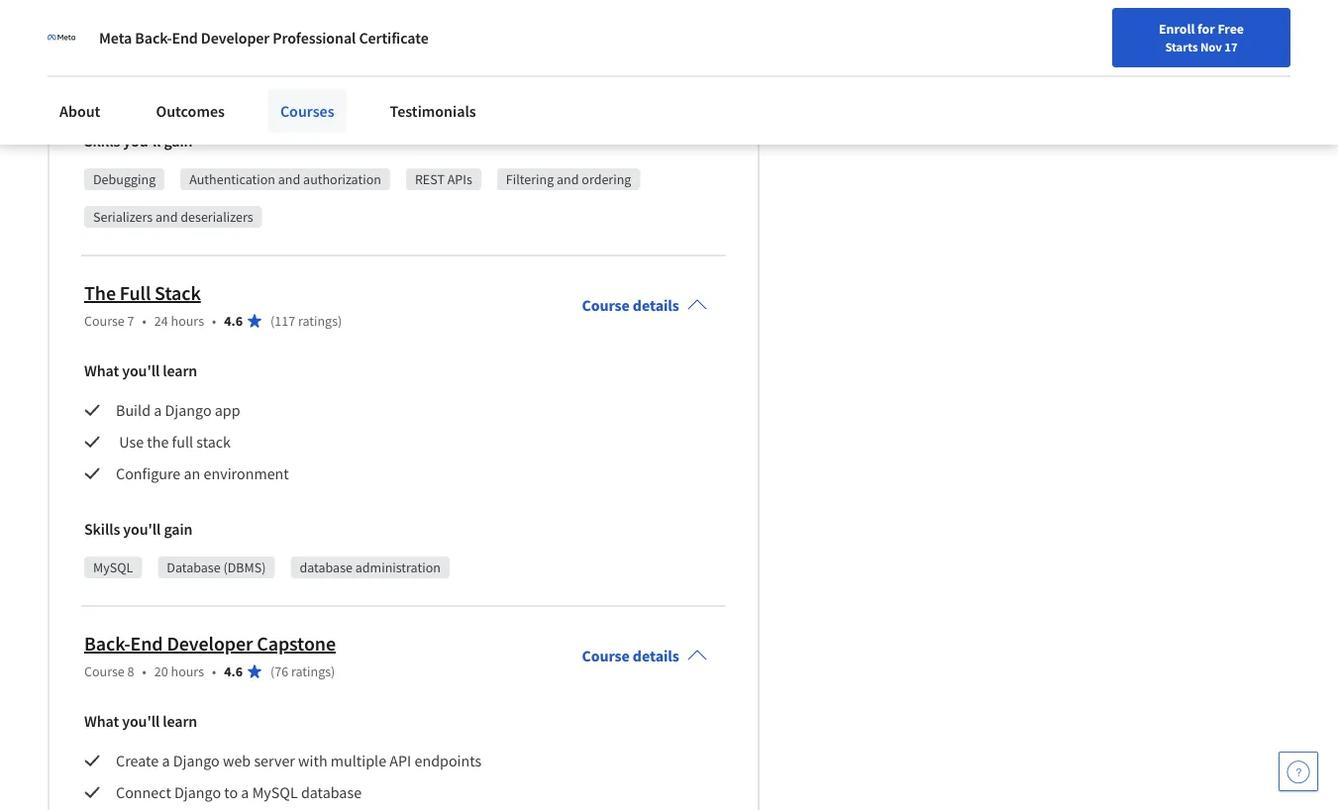 Task type: describe. For each thing, give the bounding box(es) containing it.
professional
[[273, 28, 356, 48]]

build for build a django app
[[116, 400, 151, 420]]

skills you'll gain for development
[[84, 131, 193, 151]]

authorization
[[303, 170, 381, 188]]

76
[[275, 663, 288, 680]]

gain for you'll
[[164, 519, 193, 539]]

what you'll learn for create
[[84, 711, 197, 731]]

connect
[[116, 783, 171, 802]]

learn for build
[[163, 361, 197, 380]]

nov
[[1200, 39, 1222, 54]]

environment
[[204, 464, 289, 483]]

course details for the full stack
[[582, 295, 679, 315]]

certificate
[[359, 28, 429, 48]]

2 vertical spatial django
[[174, 783, 221, 802]]

a for create a django web server with multiple api endpoints
[[162, 751, 170, 771]]

4.6 for stack
[[224, 312, 243, 330]]

what for create
[[84, 711, 119, 731]]

api development
[[116, 12, 229, 32]]

outcomes link
[[144, 89, 237, 133]]

outcomes
[[156, 101, 225, 121]]

ordering
[[582, 170, 631, 188]]

architecture
[[238, 44, 318, 63]]

• right 8
[[142, 663, 146, 680]]

( for stack
[[270, 312, 275, 330]]

course details for back-end developer capstone
[[582, 646, 679, 666]]

you'll down configure
[[123, 519, 161, 539]]

and for serializers
[[156, 208, 178, 226]]

enroll for free starts nov 17
[[1159, 20, 1244, 54]]

django for app
[[165, 400, 212, 420]]

create a django web server with multiple api endpoints
[[116, 751, 485, 771]]

24
[[154, 312, 168, 330]]

) for the full stack
[[338, 312, 342, 330]]

of
[[185, 44, 198, 63]]

about link
[[48, 89, 112, 133]]

ratings for back-end developer capstone
[[291, 663, 331, 680]]

) for back-end developer capstone
[[331, 663, 335, 680]]

multiple
[[331, 751, 386, 771]]

you'll up 'create'
[[122, 711, 160, 731]]

4.6 for developer
[[224, 663, 243, 680]]

0 horizontal spatial back-
[[84, 631, 130, 656]]

database administration
[[300, 559, 441, 576]]

course details button for the full stack
[[566, 267, 723, 343]]

database
[[167, 559, 221, 576]]

courses link
[[268, 89, 346, 133]]

full
[[172, 432, 193, 452]]

• down 'back-end developer capstone' link
[[212, 663, 216, 680]]

build a basic api
[[116, 75, 224, 95]]

( for developer
[[270, 663, 275, 680]]

the full stack
[[84, 281, 201, 306]]

a for build a django app
[[154, 400, 162, 420]]

coursera image
[[24, 16, 150, 48]]

a for build a basic api
[[154, 75, 162, 95]]

1 vertical spatial api
[[202, 75, 224, 95]]

2 horizontal spatial api
[[390, 751, 411, 771]]

you'll up debugging
[[123, 131, 161, 151]]

filtering
[[506, 170, 554, 188]]

• right "7"
[[142, 312, 146, 330]]

1 horizontal spatial mysql
[[252, 783, 298, 802]]

and for filtering
[[557, 170, 579, 188]]

the full stack link
[[84, 281, 201, 306]]

for
[[1198, 20, 1215, 38]]

an
[[184, 464, 200, 483]]

testimonials link
[[378, 89, 488, 133]]

configure an environment
[[116, 464, 289, 483]]

starts
[[1165, 39, 1198, 54]]

• right 24
[[212, 312, 216, 330]]

( 117 ratings )
[[270, 312, 342, 330]]

20
[[154, 663, 168, 680]]

enroll
[[1159, 20, 1195, 38]]

meta back-end developer professional certificate
[[99, 28, 429, 48]]

use the full stack
[[116, 432, 231, 452]]

learn for create
[[163, 711, 197, 731]]

a right 'to'
[[241, 783, 249, 802]]

configure
[[116, 464, 181, 483]]

principles of rest architecture
[[116, 44, 318, 63]]

to
[[224, 783, 238, 802]]

app
[[215, 400, 240, 420]]

authentication
[[189, 170, 275, 188]]

details for back-end developer capstone
[[633, 646, 679, 666]]

apis
[[447, 170, 472, 188]]

build a django app
[[116, 400, 240, 420]]

endpoints
[[415, 751, 482, 771]]



Task type: locate. For each thing, give the bounding box(es) containing it.
learn up build a django app
[[163, 361, 197, 380]]

back-end developer capstone link
[[84, 631, 336, 656]]

2 hours from the top
[[171, 663, 204, 680]]

details
[[633, 295, 679, 315], [633, 646, 679, 666]]

1 vertical spatial (
[[270, 663, 275, 680]]

the
[[84, 281, 116, 306]]

0 vertical spatial mysql
[[93, 559, 133, 576]]

2 vertical spatial api
[[390, 751, 411, 771]]

api up principles
[[116, 12, 138, 32]]

testimonials
[[390, 101, 476, 121]]

ratings right 117
[[298, 312, 338, 330]]

and
[[278, 170, 300, 188], [557, 170, 579, 188], [156, 208, 178, 226]]

1 details from the top
[[633, 295, 679, 315]]

course 7 • 24 hours •
[[84, 312, 216, 330]]

back- up 8
[[84, 631, 130, 656]]

( 76 ratings )
[[270, 663, 335, 680]]

debugging
[[93, 170, 156, 188]]

1 vertical spatial back-
[[84, 631, 130, 656]]

hours for developer
[[171, 663, 204, 680]]

2 learn from the top
[[163, 711, 197, 731]]

0 vertical spatial gain
[[164, 131, 193, 151]]

2 horizontal spatial and
[[557, 170, 579, 188]]

stack
[[155, 281, 201, 306]]

2 course details button from the top
[[566, 618, 723, 693]]

17
[[1225, 39, 1238, 54]]

0 vertical spatial end
[[172, 28, 198, 48]]

you'll
[[123, 131, 161, 151], [122, 361, 160, 380], [123, 519, 161, 539], [122, 711, 160, 731]]

mysql down "server"
[[252, 783, 298, 802]]

0 horizontal spatial api
[[116, 12, 138, 32]]

you'll down course 7 • 24 hours •
[[122, 361, 160, 380]]

0 vertical spatial what
[[84, 361, 119, 380]]

0 vertical spatial database
[[300, 559, 353, 576]]

1 skills you'll gain from the top
[[84, 131, 193, 151]]

database down with
[[301, 783, 362, 802]]

back-end developer capstone
[[84, 631, 336, 656]]

hours
[[171, 312, 204, 330], [171, 663, 204, 680]]

7
[[127, 312, 134, 330]]

0 vertical spatial learn
[[163, 361, 197, 380]]

and right the filtering
[[557, 170, 579, 188]]

server
[[254, 751, 295, 771]]

2 course details from the top
[[582, 646, 679, 666]]

skills
[[84, 131, 120, 151], [84, 519, 120, 539]]

authentication and authorization
[[189, 170, 381, 188]]

1 vertical spatial build
[[116, 400, 151, 420]]

filtering and ordering
[[506, 170, 631, 188]]

principles
[[116, 44, 181, 63]]

what you'll learn for build
[[84, 361, 197, 380]]

1 course details from the top
[[582, 295, 679, 315]]

rest right of
[[201, 44, 235, 63]]

1 vertical spatial skills
[[84, 519, 120, 539]]

0 vertical spatial skills you'll gain
[[84, 131, 193, 151]]

117
[[275, 312, 295, 330]]

hours right 24
[[171, 312, 204, 330]]

development
[[141, 12, 229, 32]]

0 vertical spatial skills
[[84, 131, 120, 151]]

1 vertical spatial end
[[130, 631, 163, 656]]

back- right meta
[[135, 28, 172, 48]]

1 course details button from the top
[[566, 267, 723, 343]]

2 4.6 from the top
[[224, 663, 243, 680]]

basic
[[165, 75, 199, 95]]

what you'll learn
[[84, 361, 197, 380], [84, 711, 197, 731]]

with
[[298, 751, 327, 771]]

2 skills from the top
[[84, 519, 120, 539]]

database (dbms)
[[167, 559, 266, 576]]

skills down about
[[84, 131, 120, 151]]

free
[[1218, 20, 1244, 38]]

developer
[[201, 28, 270, 48], [167, 631, 253, 656]]

developer right of
[[201, 28, 270, 48]]

course 8 • 20 hours •
[[84, 663, 216, 680]]

ratings for the full stack
[[298, 312, 338, 330]]

deserializers
[[181, 208, 253, 226]]

rest left apis
[[415, 170, 445, 188]]

menu item
[[979, 20, 1107, 84]]

0 vertical spatial (
[[270, 312, 275, 330]]

0 vertical spatial details
[[633, 295, 679, 315]]

0 horizontal spatial )
[[331, 663, 335, 680]]

what up 'create'
[[84, 711, 119, 731]]

1 vertical spatial database
[[301, 783, 362, 802]]

help center image
[[1287, 760, 1311, 784]]

django left 'to'
[[174, 783, 221, 802]]

1 horizontal spatial )
[[338, 312, 342, 330]]

what down course 7 • 24 hours •
[[84, 361, 119, 380]]

0 vertical spatial hours
[[171, 312, 204, 330]]

api right basic
[[202, 75, 224, 95]]

what you'll learn down course 7 • 24 hours •
[[84, 361, 197, 380]]

course
[[582, 295, 630, 315], [84, 312, 125, 330], [582, 646, 630, 666], [84, 663, 125, 680]]

) right 117
[[338, 312, 342, 330]]

1 what from the top
[[84, 361, 119, 380]]

1 4.6 from the top
[[224, 312, 243, 330]]

0 vertical spatial ratings
[[298, 312, 338, 330]]

0 horizontal spatial end
[[130, 631, 163, 656]]

1 what you'll learn from the top
[[84, 361, 197, 380]]

build down principles
[[116, 75, 151, 95]]

(dbms)
[[223, 559, 266, 576]]

a right 'create'
[[162, 751, 170, 771]]

web
[[223, 751, 251, 771]]

course details
[[582, 295, 679, 315], [582, 646, 679, 666]]

skills down configure
[[84, 519, 120, 539]]

serializers
[[93, 208, 153, 226]]

course details button for back-end developer capstone
[[566, 618, 723, 693]]

0 vertical spatial )
[[338, 312, 342, 330]]

0 horizontal spatial rest
[[201, 44, 235, 63]]

about
[[59, 101, 100, 121]]

django for web
[[173, 751, 220, 771]]

skills for api
[[84, 131, 120, 151]]

1 vertical spatial developer
[[167, 631, 253, 656]]

django up full
[[165, 400, 212, 420]]

a up the on the bottom of page
[[154, 400, 162, 420]]

2 build from the top
[[116, 400, 151, 420]]

2 ( from the top
[[270, 663, 275, 680]]

create
[[116, 751, 159, 771]]

mysql left database
[[93, 559, 133, 576]]

use
[[119, 432, 144, 452]]

0 vertical spatial back-
[[135, 28, 172, 48]]

1 vertical spatial rest
[[415, 170, 445, 188]]

build up use
[[116, 400, 151, 420]]

rest apis
[[415, 170, 472, 188]]

) down capstone
[[331, 663, 335, 680]]

0 vertical spatial django
[[165, 400, 212, 420]]

1 vertical spatial ratings
[[291, 663, 331, 680]]

1 horizontal spatial api
[[202, 75, 224, 95]]

1 learn from the top
[[163, 361, 197, 380]]

django
[[165, 400, 212, 420], [173, 751, 220, 771], [174, 783, 221, 802]]

meta image
[[48, 24, 75, 52]]

1 hours from the top
[[171, 312, 204, 330]]

1 build from the top
[[116, 75, 151, 95]]

1 horizontal spatial end
[[172, 28, 198, 48]]

4.6 down 'back-end developer capstone' link
[[224, 663, 243, 680]]

serializers and deserializers
[[93, 208, 253, 226]]

developer up 20
[[167, 631, 253, 656]]

skills you'll gain up debugging
[[84, 131, 193, 151]]

details for the full stack
[[633, 295, 679, 315]]

ratings right 76
[[291, 663, 331, 680]]

build
[[116, 75, 151, 95], [116, 400, 151, 420]]

1 horizontal spatial and
[[278, 170, 300, 188]]

1 vertical spatial )
[[331, 663, 335, 680]]

learn
[[163, 361, 197, 380], [163, 711, 197, 731]]

)
[[338, 312, 342, 330], [331, 663, 335, 680]]

connect django to a mysql database
[[116, 783, 365, 802]]

2 gain from the top
[[164, 519, 193, 539]]

back-
[[135, 28, 172, 48], [84, 631, 130, 656]]

(
[[270, 312, 275, 330], [270, 663, 275, 680]]

what
[[84, 361, 119, 380], [84, 711, 119, 731]]

ratings
[[298, 312, 338, 330], [291, 663, 331, 680]]

0 horizontal spatial and
[[156, 208, 178, 226]]

1 vertical spatial details
[[633, 646, 679, 666]]

gain
[[164, 131, 193, 151], [164, 519, 193, 539]]

1 skills from the top
[[84, 131, 120, 151]]

8
[[127, 663, 134, 680]]

build for build a basic api
[[116, 75, 151, 95]]

1 vertical spatial 4.6
[[224, 663, 243, 680]]

0 vertical spatial what you'll learn
[[84, 361, 197, 380]]

1 vertical spatial django
[[173, 751, 220, 771]]

administration
[[355, 559, 441, 576]]

meta
[[99, 28, 132, 48]]

2 skills you'll gain from the top
[[84, 519, 193, 539]]

courses
[[280, 101, 334, 121]]

1 vertical spatial course details
[[582, 646, 679, 666]]

the
[[147, 432, 169, 452]]

0 vertical spatial rest
[[201, 44, 235, 63]]

1 gain from the top
[[164, 131, 193, 151]]

1 vertical spatial course details button
[[566, 618, 723, 693]]

0 vertical spatial course details button
[[566, 267, 723, 343]]

1 horizontal spatial back-
[[135, 28, 172, 48]]

gain up database
[[164, 519, 193, 539]]

0 horizontal spatial mysql
[[93, 559, 133, 576]]

1 vertical spatial gain
[[164, 519, 193, 539]]

0 vertical spatial build
[[116, 75, 151, 95]]

1 vertical spatial skills you'll gain
[[84, 519, 193, 539]]

1 vertical spatial hours
[[171, 663, 204, 680]]

2 details from the top
[[633, 646, 679, 666]]

and left authorization at the left
[[278, 170, 300, 188]]

stack
[[196, 432, 231, 452]]

full
[[120, 281, 151, 306]]

skills you'll gain
[[84, 131, 193, 151], [84, 519, 193, 539]]

gain for development
[[164, 131, 193, 151]]

a left basic
[[154, 75, 162, 95]]

1 vertical spatial what you'll learn
[[84, 711, 197, 731]]

learn down 20
[[163, 711, 197, 731]]

1 vertical spatial mysql
[[252, 783, 298, 802]]

what for build
[[84, 361, 119, 380]]

skills you'll gain for you'll
[[84, 519, 193, 539]]

capstone
[[257, 631, 336, 656]]

hours right 20
[[171, 663, 204, 680]]

and right serializers
[[156, 208, 178, 226]]

4.6 left 117
[[224, 312, 243, 330]]

end
[[172, 28, 198, 48], [130, 631, 163, 656]]

and for authentication
[[278, 170, 300, 188]]

api right multiple
[[390, 751, 411, 771]]

gain down outcomes
[[164, 131, 193, 151]]

1 vertical spatial what
[[84, 711, 119, 731]]

1 horizontal spatial rest
[[415, 170, 445, 188]]

django left the web
[[173, 751, 220, 771]]

1 vertical spatial learn
[[163, 711, 197, 731]]

skills for what
[[84, 519, 120, 539]]

•
[[142, 312, 146, 330], [212, 312, 216, 330], [142, 663, 146, 680], [212, 663, 216, 680]]

0 vertical spatial course details
[[582, 295, 679, 315]]

what you'll learn up 'create'
[[84, 711, 197, 731]]

hours for stack
[[171, 312, 204, 330]]

0 vertical spatial developer
[[201, 28, 270, 48]]

2 what from the top
[[84, 711, 119, 731]]

1 ( from the top
[[270, 312, 275, 330]]

4.6
[[224, 312, 243, 330], [224, 663, 243, 680]]

0 vertical spatial 4.6
[[224, 312, 243, 330]]

None search field
[[282, 12, 570, 52]]

database left administration
[[300, 559, 353, 576]]

skills you'll gain down configure
[[84, 519, 193, 539]]

show notifications image
[[1127, 25, 1151, 49]]

0 vertical spatial api
[[116, 12, 138, 32]]

course details button
[[566, 267, 723, 343], [566, 618, 723, 693]]

2 what you'll learn from the top
[[84, 711, 197, 731]]



Task type: vqa. For each thing, say whether or not it's contained in the screenshot.
gain
yes



